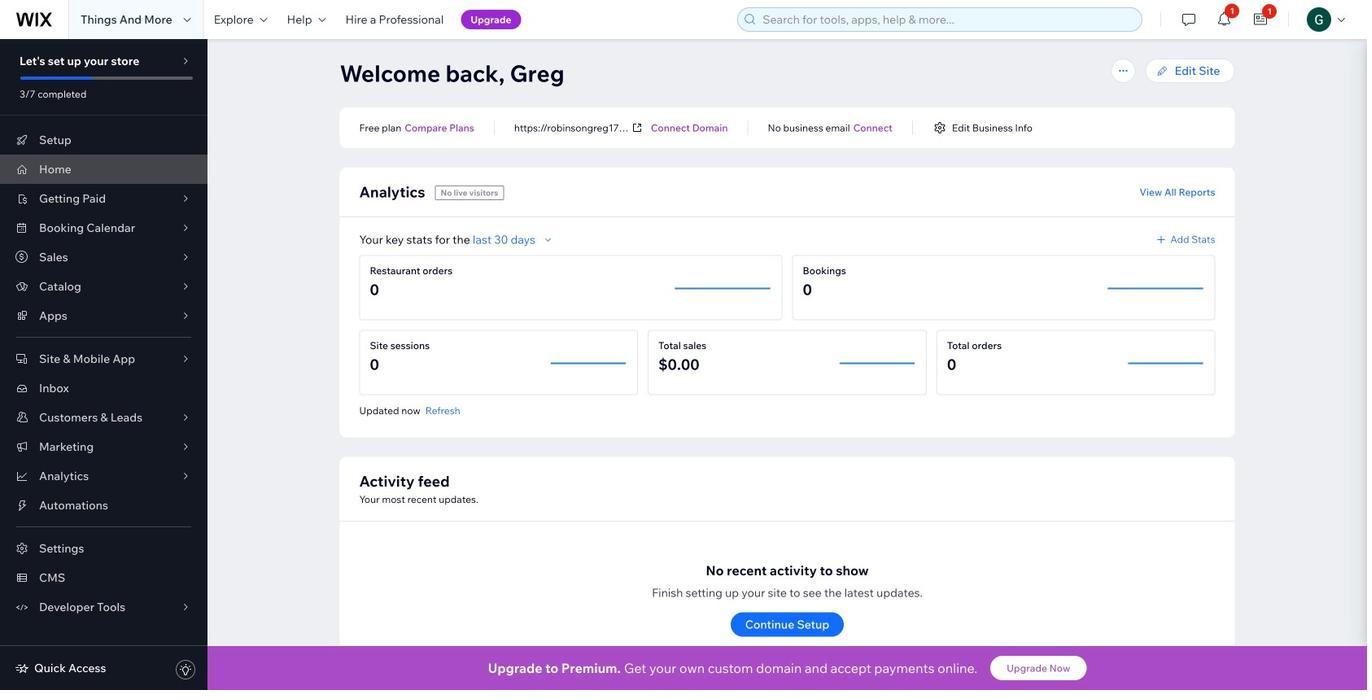 Task type: locate. For each thing, give the bounding box(es) containing it.
Search for tools, apps, help & more... field
[[758, 8, 1138, 31]]



Task type: describe. For each thing, give the bounding box(es) containing it.
sidebar element
[[0, 39, 208, 690]]



Task type: vqa. For each thing, say whether or not it's contained in the screenshot.
Search for tools, apps, help & more... field
yes



